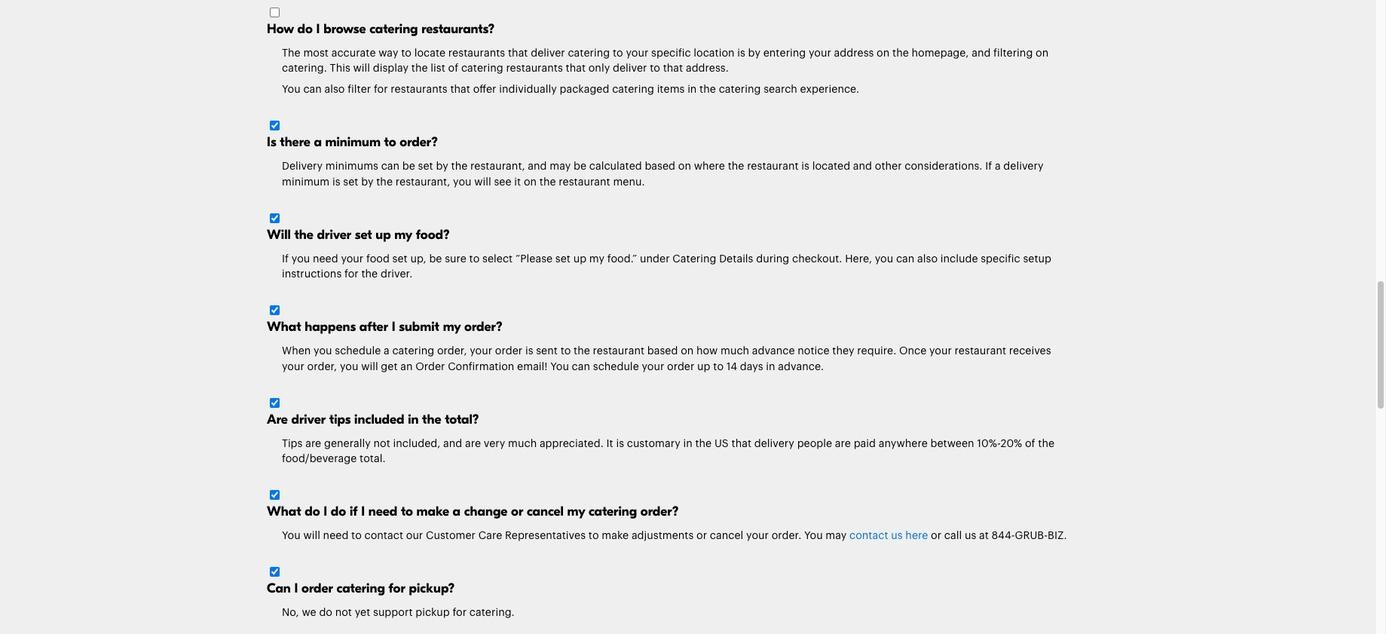Task type: locate. For each thing, give the bounding box(es) containing it.
1 horizontal spatial may
[[826, 531, 847, 541]]

you inside delivery minimums can be set by the restaurant, and may be calculated based on where the restaurant is located and other considerations. if a delivery minimum is set by the restaurant, you will see it on the restaurant menu.
[[453, 177, 472, 187]]

1 vertical spatial restaurants
[[506, 63, 563, 74]]

1 horizontal spatial also
[[918, 254, 938, 264]]

0 horizontal spatial catering.
[[282, 63, 327, 74]]

most
[[303, 48, 329, 58]]

is inside the most accurate way to locate restaurants that deliver catering to your specific location is by entering your address on the homepage, and filtering on catering. this will display the list of catering restaurants that only deliver to that address.
[[738, 48, 746, 58]]

may
[[550, 162, 571, 172], [826, 531, 847, 541]]

1 vertical spatial if
[[282, 254, 289, 264]]

1 horizontal spatial catering.
[[470, 608, 515, 618]]

0 vertical spatial not
[[374, 439, 390, 449]]

receives
[[1009, 346, 1052, 357]]

you inside when you schedule a catering order, your order is sent to the restaurant based on how much advance notice they require. once your restaurant receives your order, you will get an order confirmation email! you can schedule your order up to 14 days in advance.
[[551, 362, 569, 372]]

are up food/beverage
[[305, 439, 321, 449]]

if inside if you need your food set up, be sure to select "please set up my food." under catering details during checkout. here, you can also include specific setup instructions for the driver.
[[282, 254, 289, 264]]

0 horizontal spatial restaurants
[[391, 85, 448, 95]]

can inside when you schedule a catering order, your order is sent to the restaurant based on how much advance notice they require. once your restaurant receives your order, you will get an order confirmation email! you can schedule your order up to 14 days in advance.
[[572, 362, 590, 372]]

a up get
[[384, 346, 390, 357]]

restaurant right sent
[[593, 346, 645, 357]]

catering. down the 'most'
[[282, 63, 327, 74]]

0 horizontal spatial contact
[[365, 531, 403, 541]]

1 horizontal spatial be
[[429, 254, 442, 264]]

0 vertical spatial need
[[313, 254, 338, 264]]

1 horizontal spatial restaurant,
[[471, 162, 525, 172]]

1 horizontal spatial order?
[[464, 319, 503, 335]]

my left food."
[[589, 254, 605, 264]]

will
[[353, 63, 370, 74], [474, 177, 491, 187], [361, 362, 378, 372], [303, 531, 320, 541]]

1 vertical spatial also
[[918, 254, 938, 264]]

0 vertical spatial by
[[748, 48, 761, 58]]

2 horizontal spatial order?
[[641, 504, 679, 520]]

or right change
[[511, 504, 524, 520]]

much
[[721, 346, 750, 357], [508, 439, 537, 449]]

based left how
[[648, 346, 678, 357]]

1 vertical spatial delivery
[[755, 439, 795, 449]]

2 are from the left
[[465, 439, 481, 449]]

include
[[941, 254, 978, 264]]

cancel up representatives
[[527, 504, 564, 520]]

1 horizontal spatial are
[[465, 439, 481, 449]]

2 vertical spatial up
[[698, 362, 711, 372]]

generally
[[324, 439, 371, 449]]

0 vertical spatial delivery
[[1004, 162, 1044, 172]]

cancel left order.
[[710, 531, 744, 541]]

1 vertical spatial cancel
[[710, 531, 744, 541]]

a inside delivery minimums can be set by the restaurant, and may be calculated based on where the restaurant is located and other considerations. if a delivery minimum is set by the restaurant, you will see it on the restaurant menu.
[[995, 162, 1001, 172]]

set up driver.
[[392, 254, 408, 264]]

restaurant, up food?
[[396, 177, 450, 187]]

minimum
[[325, 135, 381, 150], [282, 177, 330, 187]]

order
[[495, 346, 523, 357], [667, 362, 695, 372], [302, 581, 333, 597]]

you can also filter for restaurants that offer individually packaged catering items in the catering search experience.
[[282, 85, 860, 95]]

0 horizontal spatial may
[[550, 162, 571, 172]]

driver up tips
[[291, 412, 326, 427]]

setup
[[1023, 254, 1052, 264]]

if inside delivery minimums can be set by the restaurant, and may be calculated based on where the restaurant is located and other considerations. if a delivery minimum is set by the restaurant, you will see it on the restaurant menu.
[[986, 162, 992, 172]]

0 vertical spatial order
[[495, 346, 523, 357]]

individually
[[499, 85, 557, 95]]

1 horizontal spatial delivery
[[1004, 162, 1044, 172]]

1 vertical spatial what
[[267, 504, 301, 520]]

you up can
[[282, 531, 301, 541]]

be right up,
[[429, 254, 442, 264]]

contact left here
[[850, 531, 889, 541]]

0 vertical spatial order,
[[437, 346, 467, 357]]

you down sent
[[551, 362, 569, 372]]

based inside when you schedule a catering order, your order is sent to the restaurant based on how much advance notice they require. once your restaurant receives your order, you will get an order confirmation email! you can schedule your order up to 14 days in advance.
[[648, 346, 678, 357]]

1 vertical spatial make
[[602, 531, 629, 541]]

see
[[494, 177, 512, 187]]

instructions
[[282, 269, 342, 280]]

is right it
[[616, 439, 624, 449]]

0 vertical spatial based
[[645, 162, 676, 172]]

delivery minimums can be set by the restaurant, and may be calculated based on where the restaurant is located and other considerations. if a delivery minimum is set by the restaurant, you will see it on the restaurant menu.
[[282, 162, 1044, 187]]

list
[[431, 63, 445, 74]]

food
[[366, 254, 390, 264]]

are left the paid at bottom
[[835, 439, 851, 449]]

None checkbox
[[270, 7, 280, 17], [270, 213, 280, 223], [270, 306, 280, 315], [270, 398, 280, 408], [270, 567, 280, 577], [270, 7, 280, 17], [270, 213, 280, 223], [270, 306, 280, 315], [270, 398, 280, 408], [270, 567, 280, 577]]

contact left our
[[365, 531, 403, 541]]

are
[[267, 412, 288, 427]]

us left here
[[891, 531, 903, 541]]

1 vertical spatial based
[[648, 346, 678, 357]]

tips
[[329, 412, 351, 427]]

0 horizontal spatial schedule
[[335, 346, 381, 357]]

in inside when you schedule a catering order, your order is sent to the restaurant based on how much advance notice they require. once your restaurant receives your order, you will get an order confirmation email! you can schedule your order up to 14 days in advance.
[[766, 362, 776, 372]]

1 horizontal spatial or
[[697, 531, 707, 541]]

will inside when you schedule a catering order, your order is sent to the restaurant based on how much advance notice they require. once your restaurant receives your order, you will get an order confirmation email! you can schedule your order up to 14 days in advance.
[[361, 362, 378, 372]]

and
[[972, 48, 991, 58], [528, 162, 547, 172], [853, 162, 872, 172], [443, 439, 462, 449]]

location
[[694, 48, 735, 58]]

on right filtering
[[1036, 48, 1049, 58]]

browse
[[324, 21, 366, 37]]

also down this
[[325, 85, 345, 95]]

0 horizontal spatial order
[[302, 581, 333, 597]]

1 what from the top
[[267, 319, 301, 335]]

can right here,
[[896, 254, 915, 264]]

homepage,
[[912, 48, 969, 58]]

not up total.
[[374, 439, 390, 449]]

0 vertical spatial driver
[[317, 227, 352, 243]]

experience.
[[800, 85, 860, 95]]

of right 20% on the right bottom of the page
[[1025, 439, 1036, 449]]

1 vertical spatial minimum
[[282, 177, 330, 187]]

need for your
[[313, 254, 338, 264]]

what for what do i do if i need to make a change or cancel my catering order?
[[267, 504, 301, 520]]

by inside the most accurate way to locate restaurants that deliver catering to your specific location is by entering your address on the homepage, and filtering on catering. this will display the list of catering restaurants that only deliver to that address.
[[748, 48, 761, 58]]

order up email!
[[495, 346, 523, 357]]

make
[[417, 504, 449, 520], [602, 531, 629, 541]]

None checkbox
[[270, 121, 280, 131], [270, 490, 280, 500], [270, 121, 280, 131], [270, 490, 280, 500]]

the inside if you need your food set up, be sure to select "please set up my food." under catering details during checkout. here, you can also include specific setup instructions for the driver.
[[361, 269, 378, 280]]

may inside delivery minimums can be set by the restaurant, and may be calculated based on where the restaurant is located and other considerations. if a delivery minimum is set by the restaurant, you will see it on the restaurant menu.
[[550, 162, 571, 172]]

restaurants down restaurants? at the left
[[449, 48, 505, 58]]

a
[[314, 135, 322, 150], [995, 162, 1001, 172], [384, 346, 390, 357], [453, 504, 461, 520]]

1 horizontal spatial if
[[986, 162, 992, 172]]

cancel
[[527, 504, 564, 520], [710, 531, 744, 541]]

between
[[931, 439, 975, 449]]

us left at in the bottom of the page
[[965, 531, 977, 541]]

1 horizontal spatial by
[[436, 162, 448, 172]]

0 horizontal spatial not
[[335, 608, 352, 618]]

1 horizontal spatial deliver
[[613, 63, 647, 74]]

days
[[740, 362, 764, 372]]

2 horizontal spatial order
[[667, 362, 695, 372]]

included,
[[393, 439, 441, 449]]

need inside if you need your food set up, be sure to select "please set up my food." under catering details during checkout. here, you can also include specific setup instructions for the driver.
[[313, 254, 338, 264]]

details
[[719, 254, 754, 264]]

the
[[893, 48, 909, 58], [412, 63, 428, 74], [700, 85, 716, 95], [451, 162, 468, 172], [728, 162, 745, 172], [376, 177, 393, 187], [540, 177, 556, 187], [294, 227, 314, 243], [361, 269, 378, 280], [574, 346, 590, 357], [422, 412, 441, 427], [695, 439, 712, 449], [1038, 439, 1055, 449]]

1 horizontal spatial cancel
[[710, 531, 744, 541]]

is
[[738, 48, 746, 58], [802, 162, 810, 172], [332, 177, 340, 187], [525, 346, 533, 357], [616, 439, 624, 449]]

locate
[[414, 48, 446, 58]]

order, up order
[[437, 346, 467, 357]]

entering
[[764, 48, 806, 58]]

make up customer in the left of the page
[[417, 504, 449, 520]]

where
[[694, 162, 725, 172]]

0 horizontal spatial deliver
[[531, 48, 565, 58]]

by down the minimums
[[361, 177, 374, 187]]

0 horizontal spatial order?
[[400, 135, 438, 150]]

much up "14"
[[721, 346, 750, 357]]

0 vertical spatial restaurant,
[[471, 162, 525, 172]]

driver up instructions
[[317, 227, 352, 243]]

0 vertical spatial specific
[[651, 48, 691, 58]]

1 are from the left
[[305, 439, 321, 449]]

1 horizontal spatial much
[[721, 346, 750, 357]]

and inside tips are generally not included, and are very much appreciated. it is customary in the us that delivery people are paid anywhere between 10%-20% of the food/beverage total.
[[443, 439, 462, 449]]

you up instructions
[[292, 254, 310, 264]]

on left how
[[681, 346, 694, 357]]

up left food."
[[574, 254, 587, 264]]

or right adjustments
[[697, 531, 707, 541]]

sure
[[445, 254, 467, 264]]

order left "14"
[[667, 362, 695, 372]]

restaurant left receives
[[955, 346, 1007, 357]]

you
[[282, 85, 301, 95], [551, 362, 569, 372], [282, 531, 301, 541], [804, 531, 823, 541]]

not for included
[[374, 439, 390, 449]]

delivery
[[282, 162, 323, 172]]

up inside when you schedule a catering order, your order is sent to the restaurant based on how much advance notice they require. once your restaurant receives your order, you will get an order confirmation email! you can schedule your order up to 14 days in advance.
[[698, 362, 711, 372]]

you left see at the top
[[453, 177, 472, 187]]

0 vertical spatial what
[[267, 319, 301, 335]]

1 vertical spatial specific
[[981, 254, 1021, 264]]

2 horizontal spatial up
[[698, 362, 711, 372]]

are
[[305, 439, 321, 449], [465, 439, 481, 449], [835, 439, 851, 449]]

by left entering
[[748, 48, 761, 58]]

my up up,
[[395, 227, 412, 243]]

specific up items
[[651, 48, 691, 58]]

may right order.
[[826, 531, 847, 541]]

0 horizontal spatial specific
[[651, 48, 691, 58]]

specific left the setup
[[981, 254, 1021, 264]]

require.
[[858, 346, 897, 357]]

based up menu. on the left
[[645, 162, 676, 172]]

tips
[[282, 439, 303, 449]]

make left adjustments
[[602, 531, 629, 541]]

if right considerations.
[[986, 162, 992, 172]]

representatives
[[505, 531, 586, 541]]

to
[[401, 48, 412, 58], [613, 48, 623, 58], [650, 63, 660, 74], [384, 135, 396, 150], [469, 254, 480, 264], [561, 346, 571, 357], [713, 362, 724, 372], [401, 504, 413, 520], [351, 531, 362, 541], [589, 531, 599, 541]]

and inside the most accurate way to locate restaurants that deliver catering to your specific location is by entering your address on the homepage, and filtering on catering. this will display the list of catering restaurants that only deliver to that address.
[[972, 48, 991, 58]]

1 vertical spatial order,
[[307, 362, 337, 372]]

1 horizontal spatial order
[[495, 346, 523, 357]]

need
[[313, 254, 338, 264], [368, 504, 398, 520], [323, 531, 349, 541]]

1 vertical spatial order
[[667, 362, 695, 372]]

much inside when you schedule a catering order, your order is sent to the restaurant based on how much advance notice they require. once your restaurant receives your order, you will get an order confirmation email! you can schedule your order up to 14 days in advance.
[[721, 346, 750, 357]]

deliver right only
[[613, 63, 647, 74]]

my right submit
[[443, 319, 461, 335]]

0 horizontal spatial restaurant,
[[396, 177, 450, 187]]

2 what from the top
[[267, 504, 301, 520]]

will down accurate
[[353, 63, 370, 74]]

can inside if you need your food set up, be sure to select "please set up my food." under catering details during checkout. here, you can also include specific setup instructions for the driver.
[[896, 254, 915, 264]]

address.
[[686, 63, 729, 74]]

0 horizontal spatial of
[[448, 63, 459, 74]]

if you need your food set up, be sure to select "please set up my food." under catering details during checkout. here, you can also include specific setup instructions for the driver.
[[282, 254, 1052, 280]]

will left get
[[361, 362, 378, 372]]

located
[[813, 162, 851, 172]]

1 vertical spatial deliver
[[613, 63, 647, 74]]

1 horizontal spatial us
[[965, 531, 977, 541]]

filtering
[[994, 48, 1033, 58]]

2 vertical spatial need
[[323, 531, 349, 541]]

care
[[479, 531, 502, 541]]

or
[[511, 504, 524, 520], [697, 531, 707, 541], [931, 531, 942, 541]]

minimums
[[326, 162, 378, 172]]

will
[[267, 227, 291, 243]]

1 us from the left
[[891, 531, 903, 541]]

considerations.
[[905, 162, 983, 172]]

how
[[267, 21, 294, 37]]

0 vertical spatial up
[[376, 227, 391, 243]]

1 vertical spatial order?
[[464, 319, 503, 335]]

2 horizontal spatial by
[[748, 48, 761, 58]]

0 vertical spatial much
[[721, 346, 750, 357]]

specific
[[651, 48, 691, 58], [981, 254, 1021, 264]]

that right us
[[732, 439, 752, 449]]

up,
[[410, 254, 427, 264]]

a right considerations.
[[995, 162, 1001, 172]]

2 horizontal spatial or
[[931, 531, 942, 541]]

what down food/beverage
[[267, 504, 301, 520]]

be right the minimums
[[402, 162, 415, 172]]

if down will
[[282, 254, 289, 264]]

is left located
[[802, 162, 810, 172]]

0 horizontal spatial up
[[376, 227, 391, 243]]

1 vertical spatial up
[[574, 254, 587, 264]]

0 vertical spatial of
[[448, 63, 459, 74]]

1 horizontal spatial specific
[[981, 254, 1021, 264]]

submit
[[399, 319, 440, 335]]

up down how
[[698, 362, 711, 372]]

0 horizontal spatial are
[[305, 439, 321, 449]]

minimum up the minimums
[[325, 135, 381, 150]]

1 horizontal spatial restaurants
[[449, 48, 505, 58]]

what
[[267, 319, 301, 335], [267, 504, 301, 520]]

that inside tips are generally not included, and are very much appreciated. it is customary in the us that delivery people are paid anywhere between 10%-20% of the food/beverage total.
[[732, 439, 752, 449]]

of
[[448, 63, 459, 74], [1025, 439, 1036, 449]]

total.
[[360, 454, 386, 464]]

is up email!
[[525, 346, 533, 357]]

deliver up the individually
[[531, 48, 565, 58]]

1 horizontal spatial order,
[[437, 346, 467, 357]]

be
[[402, 162, 415, 172], [574, 162, 587, 172], [429, 254, 442, 264]]

0 vertical spatial make
[[417, 504, 449, 520]]

1 vertical spatial much
[[508, 439, 537, 449]]

anywhere
[[879, 439, 928, 449]]

to right sure on the left of page
[[469, 254, 480, 264]]

of right list
[[448, 63, 459, 74]]

1 horizontal spatial of
[[1025, 439, 1036, 449]]

order?
[[400, 135, 438, 150], [464, 319, 503, 335], [641, 504, 679, 520]]

1 vertical spatial not
[[335, 608, 352, 618]]

on right it
[[524, 177, 537, 187]]

need right if
[[368, 504, 398, 520]]

the
[[282, 48, 301, 58]]

0 horizontal spatial if
[[282, 254, 289, 264]]

customary
[[627, 439, 681, 449]]

you left get
[[340, 362, 358, 372]]

deliver
[[531, 48, 565, 58], [613, 63, 647, 74]]

get
[[381, 362, 398, 372]]

during
[[756, 254, 790, 264]]

1 vertical spatial of
[[1025, 439, 1036, 449]]

catering down address.
[[719, 85, 761, 95]]

1 horizontal spatial not
[[374, 439, 390, 449]]

1 vertical spatial schedule
[[593, 362, 639, 372]]

0 vertical spatial may
[[550, 162, 571, 172]]

set right the '"please' at left top
[[556, 254, 571, 264]]

0 vertical spatial minimum
[[325, 135, 381, 150]]

schedule
[[335, 346, 381, 357], [593, 362, 639, 372]]

not inside tips are generally not included, and are very much appreciated. it is customary in the us that delivery people are paid anywhere between 10%-20% of the food/beverage total.
[[374, 439, 390, 449]]

select
[[483, 254, 513, 264]]

order up we
[[302, 581, 333, 597]]

restaurant, up see at the top
[[471, 162, 525, 172]]

0 vertical spatial order?
[[400, 135, 438, 150]]

0 horizontal spatial cancel
[[527, 504, 564, 520]]

restaurants up the individually
[[506, 63, 563, 74]]

1 vertical spatial driver
[[291, 412, 326, 427]]

catering inside when you schedule a catering order, your order is sent to the restaurant based on how much advance notice they require. once your restaurant receives your order, you will get an order confirmation email! you can schedule your order up to 14 days in advance.
[[392, 346, 434, 357]]

2 contact from the left
[[850, 531, 889, 541]]

my
[[395, 227, 412, 243], [589, 254, 605, 264], [443, 319, 461, 335], [567, 504, 585, 520]]

very
[[484, 439, 505, 449]]

restaurants down list
[[391, 85, 448, 95]]

how
[[697, 346, 718, 357]]

it
[[514, 177, 521, 187]]

that
[[508, 48, 528, 58], [566, 63, 586, 74], [663, 63, 683, 74], [450, 85, 470, 95], [732, 439, 752, 449]]



Task type: vqa. For each thing, say whether or not it's contained in the screenshot.
Sandwiches
no



Task type: describe. For each thing, give the bounding box(es) containing it.
"please
[[516, 254, 553, 264]]

pickup
[[416, 608, 450, 618]]

food/beverage
[[282, 454, 357, 464]]

what for what happens after i submit my order?
[[267, 319, 301, 335]]

to up items
[[650, 63, 660, 74]]

will up can i order catering for pickup?
[[303, 531, 320, 541]]

we
[[302, 608, 316, 618]]

to up our
[[401, 504, 413, 520]]

order
[[416, 362, 445, 372]]

there
[[280, 135, 310, 150]]

total?
[[445, 412, 479, 427]]

to right way
[[401, 48, 412, 58]]

us
[[715, 439, 729, 449]]

catering. inside the most accurate way to locate restaurants that deliver catering to your specific location is by entering your address on the homepage, and filtering on catering. this will display the list of catering restaurants that only deliver to that address.
[[282, 63, 327, 74]]

up inside if you need your food set up, be sure to select "please set up my food." under catering details during checkout. here, you can also include specific setup instructions for the driver.
[[574, 254, 587, 264]]

i right if
[[361, 504, 365, 520]]

this
[[330, 63, 350, 74]]

catering up yet
[[337, 581, 385, 597]]

0 horizontal spatial make
[[417, 504, 449, 520]]

catering up only
[[568, 48, 610, 58]]

1 vertical spatial restaurant,
[[396, 177, 450, 187]]

you right here,
[[875, 254, 894, 264]]

1 horizontal spatial make
[[602, 531, 629, 541]]

in inside tips are generally not included, and are very much appreciated. it is customary in the us that delivery people are paid anywhere between 10%-20% of the food/beverage total.
[[683, 439, 693, 449]]

of inside the most accurate way to locate restaurants that deliver catering to your specific location is by entering your address on the homepage, and filtering on catering. this will display the list of catering restaurants that only deliver to that address.
[[448, 63, 459, 74]]

biz.
[[1048, 531, 1067, 541]]

you right order.
[[804, 531, 823, 541]]

2 us from the left
[[965, 531, 977, 541]]

are driver tips included in the total?
[[267, 412, 479, 427]]

that left offer
[[450, 85, 470, 95]]

can down the 'most'
[[303, 85, 322, 95]]

a right there
[[314, 135, 322, 150]]

it
[[607, 439, 613, 449]]

i left if
[[324, 504, 327, 520]]

yet
[[355, 608, 370, 618]]

sent
[[536, 346, 558, 357]]

restaurants?
[[422, 21, 495, 37]]

for right 'filter'
[[374, 85, 388, 95]]

display
[[373, 63, 409, 74]]

after
[[360, 319, 388, 335]]

1 horizontal spatial schedule
[[593, 362, 639, 372]]

to right sent
[[561, 346, 571, 357]]

catering up adjustments
[[589, 504, 637, 520]]

restaurant down "calculated"
[[559, 177, 611, 187]]

0 vertical spatial restaurants
[[449, 48, 505, 58]]

filter
[[348, 85, 371, 95]]

is down the minimums
[[332, 177, 340, 187]]

calculated
[[589, 162, 642, 172]]

under
[[640, 254, 670, 264]]

people
[[797, 439, 833, 449]]

customer
[[426, 531, 476, 541]]

0 vertical spatial cancel
[[527, 504, 564, 520]]

items
[[657, 85, 685, 95]]

pickup?
[[409, 581, 455, 597]]

0 vertical spatial schedule
[[335, 346, 381, 357]]

checkout.
[[792, 254, 843, 264]]

no, we do not yet support pickup for catering.
[[282, 608, 515, 618]]

the inside when you schedule a catering order, your order is sent to the restaurant based on how much advance notice they require. once your restaurant receives your order, you will get an order confirmation email! you can schedule your order up to 14 days in advance.
[[574, 346, 590, 357]]

can i order catering for pickup?
[[267, 581, 455, 597]]

i up the 'most'
[[316, 21, 320, 37]]

that up the individually
[[508, 48, 528, 58]]

a up customer in the left of the page
[[453, 504, 461, 520]]

i right after
[[392, 319, 396, 335]]

happens
[[305, 319, 356, 335]]

when
[[282, 346, 311, 357]]

notice
[[798, 346, 830, 357]]

way
[[379, 48, 398, 58]]

specific inside the most accurate way to locate restaurants that deliver catering to your specific location is by entering your address on the homepage, and filtering on catering. this will display the list of catering restaurants that only deliver to that address.
[[651, 48, 691, 58]]

catering
[[673, 254, 717, 264]]

much inside tips are generally not included, and are very much appreciated. it is customary in the us that delivery people are paid anywhere between 10%-20% of the food/beverage total.
[[508, 439, 537, 449]]

0 vertical spatial deliver
[[531, 48, 565, 58]]

they
[[833, 346, 855, 357]]

2 vertical spatial order?
[[641, 504, 679, 520]]

once
[[899, 346, 927, 357]]

to down display
[[384, 135, 396, 150]]

you down the at the top left of page
[[282, 85, 301, 95]]

food."
[[608, 254, 637, 264]]

to up you can also filter for restaurants that offer individually packaged catering items in the catering search experience.
[[613, 48, 623, 58]]

0 horizontal spatial by
[[361, 177, 374, 187]]

to down if
[[351, 531, 362, 541]]

2 vertical spatial restaurants
[[391, 85, 448, 95]]

here,
[[845, 254, 872, 264]]

my inside if you need your food set up, be sure to select "please set up my food." under catering details during checkout. here, you can also include specific setup instructions for the driver.
[[589, 254, 605, 264]]

menu.
[[613, 177, 645, 187]]

need for to
[[323, 531, 349, 541]]

that up you can also filter for restaurants that offer individually packaged catering items in the catering search experience.
[[566, 63, 586, 74]]

2 vertical spatial order
[[302, 581, 333, 597]]

the most accurate way to locate restaurants that deliver catering to your specific location is by entering your address on the homepage, and filtering on catering. this will display the list of catering restaurants that only deliver to that address.
[[282, 48, 1049, 74]]

for up the no, we do not yet support pickup for catering.
[[389, 581, 406, 597]]

delivery inside delivery minimums can be set by the restaurant, and may be calculated based on where the restaurant is located and other considerations. if a delivery minimum is set by the restaurant, you will see it on the restaurant menu.
[[1004, 162, 1044, 172]]

only
[[589, 63, 610, 74]]

1 contact from the left
[[365, 531, 403, 541]]

restaurant left located
[[747, 162, 799, 172]]

change
[[464, 504, 508, 520]]

other
[[875, 162, 902, 172]]

on left "where"
[[678, 162, 691, 172]]

to left "14"
[[713, 362, 724, 372]]

advance.
[[778, 362, 824, 372]]

based inside delivery minimums can be set by the restaurant, and may be calculated based on where the restaurant is located and other considerations. if a delivery minimum is set by the restaurant, you will see it on the restaurant menu.
[[645, 162, 676, 172]]

a inside when you schedule a catering order, your order is sent to the restaurant based on how much advance notice they require. once your restaurant receives your order, you will get an order confirmation email! you can schedule your order up to 14 days in advance.
[[384, 346, 390, 357]]

catering up way
[[370, 21, 418, 37]]

offer
[[473, 85, 497, 95]]

grub-
[[1015, 531, 1048, 541]]

appreciated.
[[540, 439, 604, 449]]

is
[[267, 135, 276, 150]]

set down the minimums
[[343, 177, 358, 187]]

catering up offer
[[461, 63, 503, 74]]

support
[[373, 608, 413, 618]]

1 vertical spatial need
[[368, 504, 398, 520]]

on right 'address' on the top right
[[877, 48, 890, 58]]

1 vertical spatial catering.
[[470, 608, 515, 618]]

2 horizontal spatial restaurants
[[506, 63, 563, 74]]

how do i browse catering restaurants?
[[267, 21, 495, 37]]

in up included,
[[408, 412, 419, 427]]

1 vertical spatial may
[[826, 531, 847, 541]]

call
[[945, 531, 962, 541]]

catering left items
[[612, 85, 654, 95]]

minimum inside delivery minimums can be set by the restaurant, and may be calculated based on where the restaurant is located and other considerations. if a delivery minimum is set by the restaurant, you will see it on the restaurant menu.
[[282, 177, 330, 187]]

also inside if you need your food set up, be sure to select "please set up my food." under catering details during checkout. here, you can also include specific setup instructions for the driver.
[[918, 254, 938, 264]]

for inside if you need your food set up, be sure to select "please set up my food." under catering details during checkout. here, you can also include specific setup instructions for the driver.
[[345, 269, 359, 280]]

on inside when you schedule a catering order, your order is sent to the restaurant based on how much advance notice they require. once your restaurant receives your order, you will get an order confirmation email! you can schedule your order up to 14 days in advance.
[[681, 346, 694, 357]]

what do i do if i need to make a change or cancel my catering order?
[[267, 504, 679, 520]]

is there a minimum to order?
[[267, 135, 438, 150]]

adjustments
[[632, 531, 694, 541]]

is inside when you schedule a catering order, your order is sent to the restaurant based on how much advance notice they require. once your restaurant receives your order, you will get an order confirmation email! you can schedule your order up to 14 days in advance.
[[525, 346, 533, 357]]

food?
[[416, 227, 450, 243]]

0 horizontal spatial order,
[[307, 362, 337, 372]]

3 are from the left
[[835, 439, 851, 449]]

14
[[727, 362, 737, 372]]

you down happens
[[314, 346, 332, 357]]

of inside tips are generally not included, and are very much appreciated. it is customary in the us that delivery people are paid anywhere between 10%-20% of the food/beverage total.
[[1025, 439, 1036, 449]]

to inside if you need your food set up, be sure to select "please set up my food." under catering details during checkout. here, you can also include specific setup instructions for the driver.
[[469, 254, 480, 264]]

search
[[764, 85, 798, 95]]

can inside delivery minimums can be set by the restaurant, and may be calculated based on where the restaurant is located and other considerations. if a delivery minimum is set by the restaurant, you will see it on the restaurant menu.
[[381, 162, 400, 172]]

will inside the most accurate way to locate restaurants that deliver catering to your specific location is by entering your address on the homepage, and filtering on catering. this will display the list of catering restaurants that only deliver to that address.
[[353, 63, 370, 74]]

10%-
[[977, 439, 1001, 449]]

0 horizontal spatial be
[[402, 162, 415, 172]]

844-
[[992, 531, 1015, 541]]

confirmation
[[448, 362, 515, 372]]

can
[[267, 581, 291, 597]]

is inside tips are generally not included, and are very much appreciated. it is customary in the us that delivery people are paid anywhere between 10%-20% of the food/beverage total.
[[616, 439, 624, 449]]

not for catering
[[335, 608, 352, 618]]

set up food
[[355, 227, 372, 243]]

order.
[[772, 531, 802, 541]]

what happens after i submit my order?
[[267, 319, 503, 335]]

for right pickup on the bottom of the page
[[453, 608, 467, 618]]

i right can
[[294, 581, 298, 597]]

delivery inside tips are generally not included, and are very much appreciated. it is customary in the us that delivery people are paid anywhere between 10%-20% of the food/beverage total.
[[755, 439, 795, 449]]

0 horizontal spatial or
[[511, 504, 524, 520]]

2 horizontal spatial be
[[574, 162, 587, 172]]

will inside delivery minimums can be set by the restaurant, and may be calculated based on where the restaurant is located and other considerations. if a delivery minimum is set by the restaurant, you will see it on the restaurant menu.
[[474, 177, 491, 187]]

contact us here link
[[850, 531, 928, 541]]

your inside if you need your food set up, be sure to select "please set up my food." under catering details during checkout. here, you can also include specific setup instructions for the driver.
[[341, 254, 364, 264]]

driver.
[[381, 269, 413, 280]]

specific inside if you need your food set up, be sure to select "please set up my food." under catering details during checkout. here, you can also include specific setup instructions for the driver.
[[981, 254, 1021, 264]]

in right items
[[688, 85, 697, 95]]

0 horizontal spatial also
[[325, 85, 345, 95]]

my up representatives
[[567, 504, 585, 520]]

that up items
[[663, 63, 683, 74]]

1 vertical spatial by
[[436, 162, 448, 172]]

our
[[406, 531, 423, 541]]

set up food?
[[418, 162, 433, 172]]

to right representatives
[[589, 531, 599, 541]]

advance
[[752, 346, 795, 357]]

if
[[350, 504, 358, 520]]

be inside if you need your food set up, be sure to select "please set up my food." under catering details during checkout. here, you can also include specific setup instructions for the driver.
[[429, 254, 442, 264]]

you will need to contact our customer care representatives to make adjustments or cancel your order. you may contact us here or call us at 844-grub-biz.
[[282, 531, 1067, 541]]

accurate
[[331, 48, 376, 58]]



